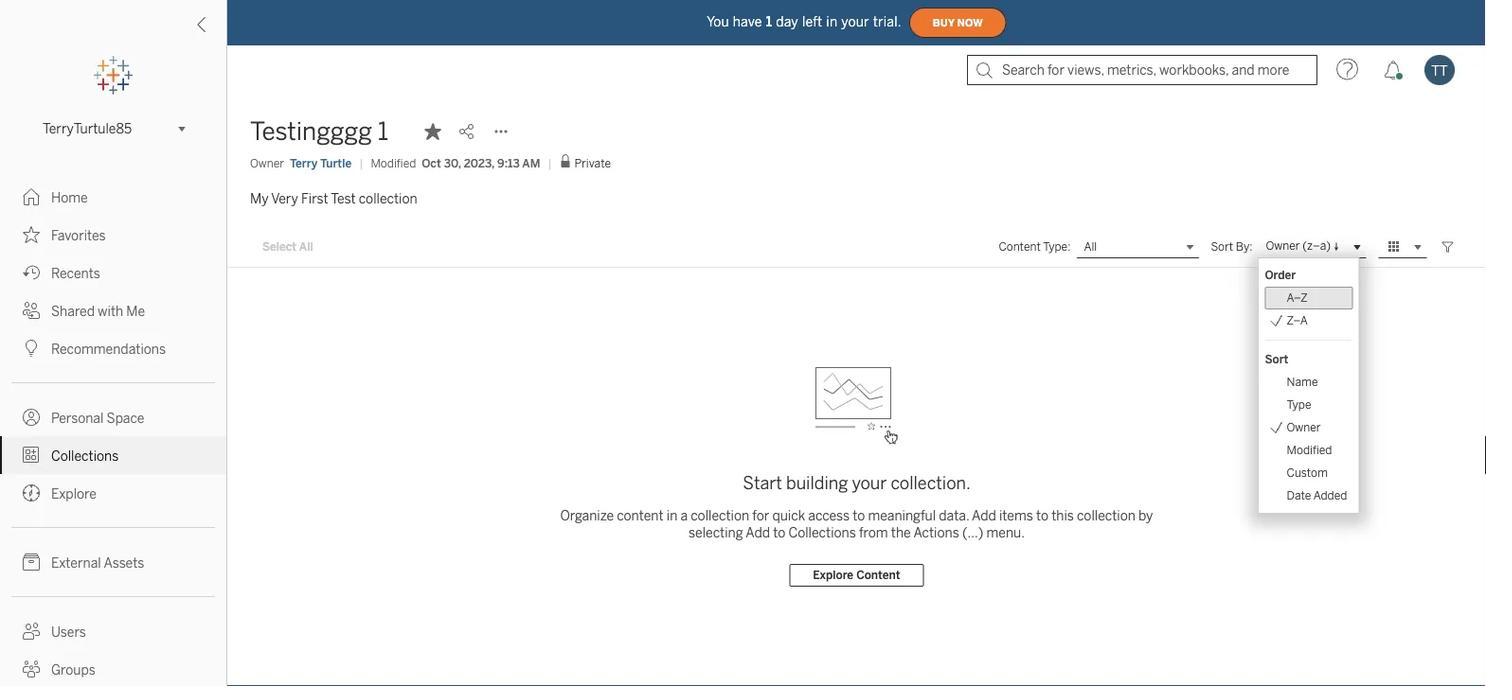 Task type: locate. For each thing, give the bounding box(es) containing it.
1 up owner terry turtle | modified oct 30, 2023, 9:13 am |
[[378, 117, 388, 146]]

1 vertical spatial your
[[852, 474, 887, 494]]

access
[[808, 508, 850, 524]]

select all button
[[250, 236, 326, 259]]

sort
[[1211, 240, 1234, 254], [1265, 353, 1289, 367]]

actions
[[914, 525, 960, 541]]

content left type:
[[999, 240, 1041, 254]]

content down from
[[857, 569, 901, 583]]

0 horizontal spatial sort
[[1211, 240, 1234, 254]]

very
[[271, 191, 298, 207]]

0 vertical spatial sort
[[1211, 240, 1234, 254]]

sort up name
[[1265, 353, 1289, 367]]

add down for
[[746, 525, 770, 541]]

organize content in a collection for quick access to meaningful data. add items to this collection by selecting add to collections from the actions (...) menu.
[[561, 508, 1153, 541]]

1
[[766, 14, 772, 30], [378, 117, 388, 146]]

all
[[299, 240, 313, 254], [1084, 240, 1097, 254]]

custom
[[1287, 467, 1328, 480]]

to left this
[[1036, 508, 1049, 524]]

explore down organize content in a collection for quick access to meaningful data. add items to this collection by selecting add to collections from the actions (...) menu.
[[813, 569, 854, 583]]

explore content
[[813, 569, 901, 583]]

testingggg 1
[[250, 117, 388, 146]]

explore inside button
[[813, 569, 854, 583]]

content
[[999, 240, 1041, 254], [857, 569, 901, 583]]

1 vertical spatial collections
[[789, 525, 856, 541]]

1 vertical spatial owner
[[1266, 239, 1300, 253]]

1 vertical spatial sort
[[1265, 353, 1289, 367]]

personal space link
[[0, 399, 226, 437]]

you
[[707, 14, 729, 30]]

modified inside sort group
[[1287, 444, 1333, 458]]

sort inside group
[[1265, 353, 1289, 367]]

all button
[[1077, 236, 1200, 259]]

to up from
[[853, 508, 865, 524]]

a–z
[[1287, 291, 1308, 305]]

shared with me
[[51, 304, 145, 319]]

owner up order
[[1266, 239, 1300, 253]]

1 horizontal spatial add
[[972, 508, 996, 524]]

1 horizontal spatial |
[[548, 156, 552, 170]]

add up (...)
[[972, 508, 996, 524]]

your left trial.
[[842, 14, 870, 30]]

owner up my
[[250, 156, 284, 170]]

terryturtule85 button
[[35, 117, 191, 140]]

0 horizontal spatial in
[[667, 508, 678, 524]]

(...)
[[963, 525, 984, 541]]

personal space
[[51, 411, 144, 426]]

collection for a
[[691, 508, 750, 524]]

test
[[331, 191, 356, 207]]

select
[[262, 240, 297, 254]]

0 horizontal spatial collection
[[359, 191, 418, 207]]

collection
[[359, 191, 418, 207], [691, 508, 750, 524], [1077, 508, 1136, 524]]

organize
[[561, 508, 614, 524]]

0 vertical spatial modified
[[371, 156, 416, 170]]

1 vertical spatial modified
[[1287, 444, 1333, 458]]

collections link
[[0, 437, 226, 475]]

favorites link
[[0, 216, 226, 254]]

in
[[827, 14, 838, 30], [667, 508, 678, 524]]

collections down personal
[[51, 449, 119, 464]]

0 vertical spatial explore
[[51, 487, 97, 502]]

1 horizontal spatial modified
[[1287, 444, 1333, 458]]

owner (z–a)
[[1266, 239, 1331, 253]]

navigation panel element
[[0, 57, 226, 687]]

collection down owner terry turtle | modified oct 30, 2023, 9:13 am |
[[359, 191, 418, 207]]

1 horizontal spatial collection
[[691, 508, 750, 524]]

| right am
[[548, 156, 552, 170]]

1 left day
[[766, 14, 772, 30]]

0 horizontal spatial 1
[[378, 117, 388, 146]]

all right select
[[299, 240, 313, 254]]

modified left "oct" on the left top of the page
[[371, 156, 416, 170]]

1 horizontal spatial all
[[1084, 240, 1097, 254]]

1 horizontal spatial 1
[[766, 14, 772, 30]]

1 | from the left
[[359, 156, 363, 170]]

by:
[[1236, 240, 1253, 254]]

shared with me link
[[0, 292, 226, 330]]

a
[[681, 508, 688, 524]]

0 horizontal spatial add
[[746, 525, 770, 541]]

sort left by:
[[1211, 240, 1234, 254]]

testingggg
[[250, 117, 372, 146]]

main navigation. press the up and down arrow keys to access links. element
[[0, 178, 226, 687]]

grid view image
[[1386, 239, 1403, 256]]

0 vertical spatial add
[[972, 508, 996, 524]]

order group
[[1265, 264, 1353, 333]]

all inside button
[[299, 240, 313, 254]]

1 vertical spatial content
[[857, 569, 901, 583]]

collection left 'by'
[[1077, 508, 1136, 524]]

your
[[842, 14, 870, 30], [852, 474, 887, 494]]

in left 'a'
[[667, 508, 678, 524]]

1 vertical spatial explore
[[813, 569, 854, 583]]

1 vertical spatial in
[[667, 508, 678, 524]]

1 horizontal spatial sort
[[1265, 353, 1289, 367]]

| right "turtle"
[[359, 156, 363, 170]]

menu
[[1260, 259, 1359, 513]]

to
[[853, 508, 865, 524], [1036, 508, 1049, 524], [773, 525, 786, 541]]

order
[[1265, 269, 1296, 282]]

items
[[999, 508, 1033, 524]]

first
[[301, 191, 328, 207]]

collections down 'access'
[[789, 525, 856, 541]]

1 horizontal spatial explore
[[813, 569, 854, 583]]

oct
[[422, 156, 441, 170]]

2 all from the left
[[1084, 240, 1097, 254]]

1 horizontal spatial in
[[827, 14, 838, 30]]

my
[[250, 191, 269, 207]]

owner
[[250, 156, 284, 170], [1266, 239, 1300, 253], [1287, 421, 1321, 435]]

to down the quick
[[773, 525, 786, 541]]

0 vertical spatial content
[[999, 240, 1041, 254]]

external
[[51, 556, 101, 571]]

1 horizontal spatial to
[[853, 508, 865, 524]]

owner (z–a) button
[[1259, 236, 1367, 259]]

in right left
[[827, 14, 838, 30]]

0 horizontal spatial |
[[359, 156, 363, 170]]

content
[[617, 508, 664, 524]]

0 horizontal spatial content
[[857, 569, 901, 583]]

0 horizontal spatial explore
[[51, 487, 97, 502]]

0 horizontal spatial collections
[[51, 449, 119, 464]]

1 vertical spatial add
[[746, 525, 770, 541]]

explore
[[51, 487, 97, 502], [813, 569, 854, 583]]

1 horizontal spatial collections
[[789, 525, 856, 541]]

2 horizontal spatial to
[[1036, 508, 1049, 524]]

terry
[[290, 156, 318, 170]]

content inside button
[[857, 569, 901, 583]]

add
[[972, 508, 996, 524], [746, 525, 770, 541]]

0 horizontal spatial all
[[299, 240, 313, 254]]

all right type:
[[1084, 240, 1097, 254]]

modified up the "custom"
[[1287, 444, 1333, 458]]

your up organize content in a collection for quick access to meaningful data. add items to this collection by selecting add to collections from the actions (...) menu.
[[852, 474, 887, 494]]

explore down collections 'link'
[[51, 487, 97, 502]]

2 vertical spatial owner
[[1287, 421, 1321, 435]]

home link
[[0, 178, 226, 216]]

collection up selecting
[[691, 508, 750, 524]]

1 all from the left
[[299, 240, 313, 254]]

modified
[[371, 156, 416, 170], [1287, 444, 1333, 458]]

owner down type
[[1287, 421, 1321, 435]]

0 horizontal spatial modified
[[371, 156, 416, 170]]

0 vertical spatial collections
[[51, 449, 119, 464]]

explore for explore content
[[813, 569, 854, 583]]

this
[[1052, 508, 1074, 524]]

collections
[[51, 449, 119, 464], [789, 525, 856, 541]]

explore link
[[0, 475, 226, 513]]

external assets
[[51, 556, 144, 571]]

0 vertical spatial owner
[[250, 156, 284, 170]]

explore inside main navigation. press the up and down arrow keys to access links. element
[[51, 487, 97, 502]]

for
[[753, 508, 770, 524]]

favorites
[[51, 228, 106, 243]]

owner inside popup button
[[1266, 239, 1300, 253]]



Task type: vqa. For each thing, say whether or not it's contained in the screenshot.
Below to the left
no



Task type: describe. For each thing, give the bounding box(es) containing it.
personal
[[51, 411, 104, 426]]

collection.
[[891, 474, 971, 494]]

with
[[98, 304, 123, 319]]

name
[[1287, 376, 1318, 389]]

owner terry turtle | modified oct 30, 2023, 9:13 am |
[[250, 156, 552, 170]]

2023,
[[464, 156, 495, 170]]

menu.
[[987, 525, 1025, 541]]

(z–a)
[[1303, 239, 1331, 253]]

1 vertical spatial 1
[[378, 117, 388, 146]]

content type:
[[999, 240, 1071, 254]]

a–z checkbox item
[[1265, 287, 1353, 310]]

z–a
[[1287, 314, 1308, 328]]

trial.
[[873, 14, 902, 30]]

day
[[776, 14, 799, 30]]

users
[[51, 625, 86, 640]]

explore content button
[[790, 565, 924, 587]]

by
[[1139, 508, 1153, 524]]

collection for test
[[359, 191, 418, 207]]

0 vertical spatial 1
[[766, 14, 772, 30]]

groups link
[[0, 651, 226, 687]]

0 vertical spatial in
[[827, 14, 838, 30]]

recents
[[51, 266, 100, 281]]

turtle
[[320, 156, 352, 170]]

collections inside organize content in a collection for quick access to meaningful data. add items to this collection by selecting add to collections from the actions (...) menu.
[[789, 525, 856, 541]]

my very first test collection
[[250, 191, 418, 207]]

sort for sort
[[1265, 353, 1289, 367]]

0 horizontal spatial to
[[773, 525, 786, 541]]

me
[[126, 304, 145, 319]]

buy now
[[933, 17, 983, 29]]

Search for views, metrics, workbooks, and more text field
[[967, 55, 1318, 85]]

9:13
[[497, 156, 520, 170]]

selecting
[[689, 525, 743, 541]]

buy
[[933, 17, 955, 29]]

am
[[522, 156, 540, 170]]

assets
[[104, 556, 144, 571]]

home
[[51, 190, 88, 206]]

start building your collection.
[[743, 474, 971, 494]]

recommendations
[[51, 342, 166, 357]]

the
[[891, 525, 911, 541]]

building
[[786, 474, 848, 494]]

type:
[[1043, 240, 1071, 254]]

2 | from the left
[[548, 156, 552, 170]]

users link
[[0, 613, 226, 651]]

type
[[1287, 398, 1312, 412]]

sort for sort by:
[[1211, 240, 1234, 254]]

date
[[1287, 489, 1312, 503]]

external assets link
[[0, 544, 226, 582]]

start
[[743, 474, 783, 494]]

have
[[733, 14, 762, 30]]

quick
[[773, 508, 805, 524]]

sort by:
[[1211, 240, 1253, 254]]

you have 1 day left in your trial.
[[707, 14, 902, 30]]

shared
[[51, 304, 95, 319]]

from
[[859, 525, 888, 541]]

explore for explore
[[51, 487, 97, 502]]

2 horizontal spatial collection
[[1077, 508, 1136, 524]]

meaningful
[[868, 508, 936, 524]]

in inside organize content in a collection for quick access to meaningful data. add items to this collection by selecting add to collections from the actions (...) menu.
[[667, 508, 678, 524]]

recommendations link
[[0, 330, 226, 368]]

sort group
[[1265, 349, 1353, 508]]

buy now button
[[909, 8, 1007, 38]]

owner for (z–a)
[[1266, 239, 1300, 253]]

space
[[107, 411, 144, 426]]

now
[[958, 17, 983, 29]]

left
[[802, 14, 823, 30]]

groups
[[51, 663, 95, 678]]

1 horizontal spatial content
[[999, 240, 1041, 254]]

collections inside 'link'
[[51, 449, 119, 464]]

owner inside sort group
[[1287, 421, 1321, 435]]

all inside popup button
[[1084, 240, 1097, 254]]

date added
[[1287, 489, 1348, 503]]

30,
[[444, 156, 461, 170]]

terry turtle link
[[290, 155, 352, 172]]

private
[[575, 157, 611, 171]]

owner for terry
[[250, 156, 284, 170]]

recents link
[[0, 254, 226, 292]]

select all
[[262, 240, 313, 254]]

added
[[1314, 489, 1348, 503]]

0 vertical spatial your
[[842, 14, 870, 30]]

data.
[[939, 508, 969, 524]]

terryturtule85
[[43, 121, 132, 137]]

menu containing order
[[1260, 259, 1359, 513]]



